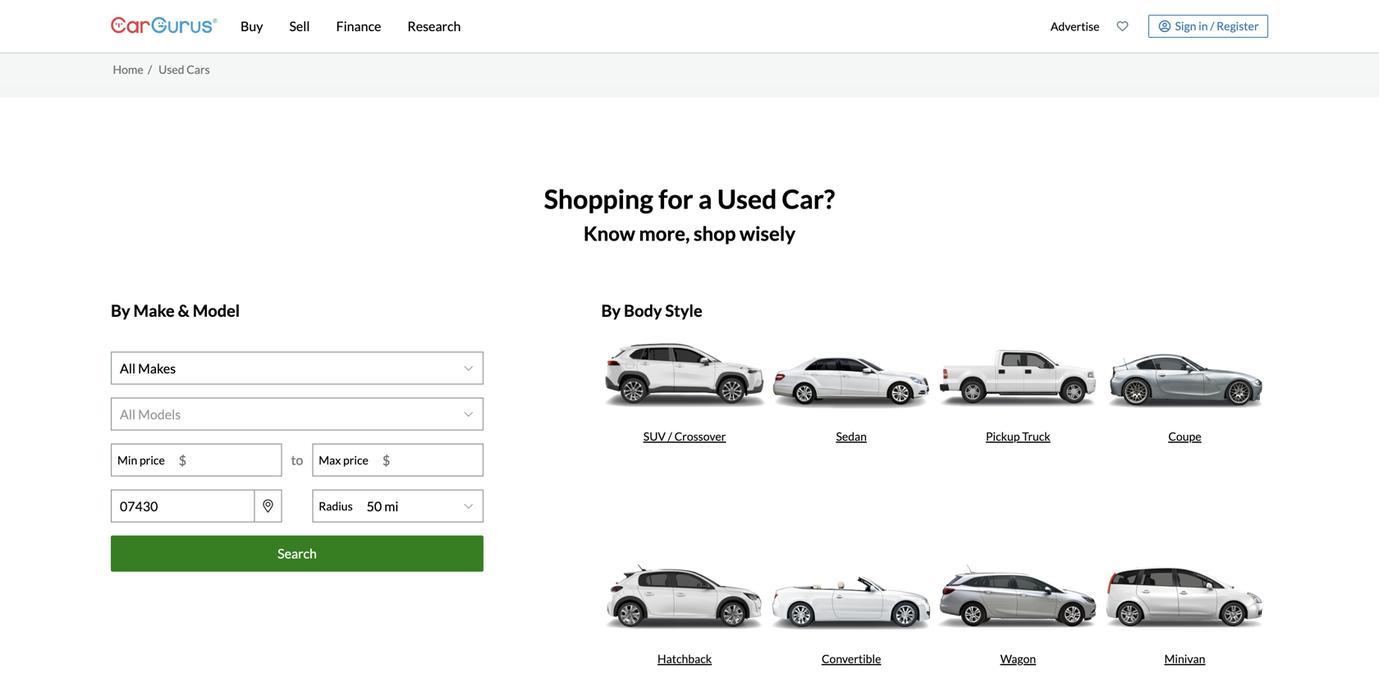 Task type: describe. For each thing, give the bounding box(es) containing it.
coupe link
[[1102, 327, 1268, 550]]

hatchback body style image
[[601, 550, 768, 644]]

convertible body style image
[[768, 550, 935, 644]]

2 chevron down image from the top
[[464, 501, 473, 511]]

suv / crossover body style image
[[601, 327, 768, 421]]

by for by make & model
[[111, 301, 130, 321]]

sedan body style image
[[768, 327, 935, 421]]

home link
[[113, 62, 143, 76]]

user icon image
[[1159, 20, 1171, 32]]

hatchback
[[658, 652, 712, 666]]

sign in / register link
[[1148, 15, 1268, 38]]

advertise
[[1051, 19, 1100, 33]]

minivan body style image
[[1102, 550, 1268, 644]]

car?
[[782, 183, 835, 215]]

pickup truck
[[986, 429, 1051, 443]]

convertible
[[822, 652, 881, 666]]

min
[[117, 453, 137, 467]]

make
[[133, 301, 175, 321]]

by body style
[[601, 301, 702, 321]]

/ inside 'menu item'
[[1210, 19, 1215, 33]]

shop
[[694, 222, 736, 245]]

Max price number field
[[374, 445, 483, 476]]

for
[[658, 183, 693, 215]]

price for max price
[[343, 453, 368, 467]]

finance
[[336, 18, 381, 34]]

menu containing sign in / register
[[1042, 3, 1268, 49]]

&
[[178, 301, 190, 321]]

wagon link
[[935, 550, 1102, 673]]

shopping
[[544, 183, 653, 215]]

cargurus logo homepage link link
[[111, 3, 218, 50]]

coupe body style image
[[1102, 327, 1268, 421]]

sell button
[[276, 0, 323, 53]]

coupe
[[1168, 429, 1202, 443]]

home / used cars
[[113, 62, 210, 76]]

sign in / register
[[1175, 19, 1259, 33]]

menu bar containing buy
[[218, 0, 1042, 53]]

buy
[[241, 18, 263, 34]]

cargurus logo homepage link image
[[111, 3, 218, 50]]

crossover
[[674, 429, 726, 443]]

truck
[[1022, 429, 1051, 443]]



Task type: vqa. For each thing, say whether or not it's contained in the screenshot.
at inside the Used Daihatsu 1 listings starting at $12,995
no



Task type: locate. For each thing, give the bounding box(es) containing it.
wagon body style image
[[935, 550, 1102, 644]]

0 horizontal spatial by
[[111, 301, 130, 321]]

used
[[159, 62, 184, 76], [717, 183, 777, 215]]

to
[[291, 452, 303, 468]]

min price
[[117, 453, 165, 467]]

chevron down image up chevron down icon
[[464, 363, 473, 373]]

research button
[[394, 0, 474, 53]]

Min price number field
[[171, 445, 281, 476]]

pickup truck body style image
[[935, 327, 1102, 421]]

1 by from the left
[[111, 301, 130, 321]]

hatchback link
[[601, 550, 768, 673]]

sign in / register menu item
[[1137, 15, 1268, 38]]

menu bar
[[218, 0, 1042, 53]]

0 horizontal spatial used
[[159, 62, 184, 76]]

minivan
[[1165, 652, 1205, 666]]

1 price from the left
[[140, 453, 165, 467]]

/
[[1210, 19, 1215, 33], [148, 62, 152, 76], [668, 429, 672, 443]]

2 vertical spatial /
[[668, 429, 672, 443]]

chevron down image
[[464, 409, 473, 419]]

research
[[408, 18, 461, 34]]

sign
[[1175, 19, 1196, 33]]

by left 'make'
[[111, 301, 130, 321]]

0 vertical spatial used
[[159, 62, 184, 76]]

/ for suv / crossover
[[668, 429, 672, 443]]

sell
[[289, 18, 310, 34]]

price for min price
[[140, 453, 165, 467]]

2 by from the left
[[601, 301, 621, 321]]

pickup truck link
[[935, 327, 1102, 550]]

1 horizontal spatial by
[[601, 301, 621, 321]]

body
[[624, 301, 662, 321]]

1 vertical spatial /
[[148, 62, 152, 76]]

radius
[[319, 499, 353, 513]]

/ right "suv" on the bottom left
[[668, 429, 672, 443]]

1 horizontal spatial used
[[717, 183, 777, 215]]

minivan link
[[1102, 550, 1268, 673]]

1 horizontal spatial price
[[343, 453, 368, 467]]

register
[[1217, 19, 1259, 33]]

by for by body style
[[601, 301, 621, 321]]

used inside shopping for a used car? know more, shop wisely
[[717, 183, 777, 215]]

price right max
[[343, 453, 368, 467]]

suv
[[643, 429, 666, 443]]

Zip Code telephone field
[[111, 490, 255, 523]]

0 horizontal spatial /
[[148, 62, 152, 76]]

/ right home
[[148, 62, 152, 76]]

cars
[[187, 62, 210, 76]]

1 horizontal spatial /
[[668, 429, 672, 443]]

suv / crossover
[[643, 429, 726, 443]]

max
[[319, 453, 341, 467]]

advertise link
[[1042, 3, 1108, 49]]

menu
[[1042, 3, 1268, 49]]

chevron down image
[[464, 363, 473, 373], [464, 501, 473, 511]]

/ for home / used cars
[[148, 62, 152, 76]]

saved cars image
[[1117, 21, 1128, 32]]

a
[[698, 183, 712, 215]]

price
[[140, 453, 165, 467], [343, 453, 368, 467]]

0 horizontal spatial price
[[140, 453, 165, 467]]

in
[[1199, 19, 1208, 33]]

wagon
[[1000, 652, 1036, 666]]

0 vertical spatial chevron down image
[[464, 363, 473, 373]]

find my location image
[[263, 500, 273, 513]]

1 vertical spatial chevron down image
[[464, 501, 473, 511]]

2 horizontal spatial /
[[1210, 19, 1215, 33]]

pickup
[[986, 429, 1020, 443]]

search button
[[111, 536, 484, 572]]

chevron down image down max price number field
[[464, 501, 473, 511]]

by make & model
[[111, 301, 240, 321]]

home
[[113, 62, 143, 76]]

wisely
[[740, 222, 796, 245]]

finance button
[[323, 0, 394, 53]]

model
[[193, 301, 240, 321]]

/ right in
[[1210, 19, 1215, 33]]

used up wisely
[[717, 183, 777, 215]]

by
[[111, 301, 130, 321], [601, 301, 621, 321]]

convertible link
[[768, 550, 935, 673]]

search
[[278, 546, 317, 562]]

2 price from the left
[[343, 453, 368, 467]]

max price
[[319, 453, 368, 467]]

sedan
[[836, 429, 867, 443]]

sedan link
[[768, 327, 935, 550]]

1 vertical spatial used
[[717, 183, 777, 215]]

know
[[584, 222, 635, 245]]

style
[[665, 301, 702, 321]]

price right "min"
[[140, 453, 165, 467]]

1 chevron down image from the top
[[464, 363, 473, 373]]

0 vertical spatial /
[[1210, 19, 1215, 33]]

shopping for a used car? know more, shop wisely
[[544, 183, 835, 245]]

buy button
[[227, 0, 276, 53]]

more,
[[639, 222, 690, 245]]

suv / crossover link
[[601, 327, 768, 550]]

by left body at the left top
[[601, 301, 621, 321]]

used left cars
[[159, 62, 184, 76]]



